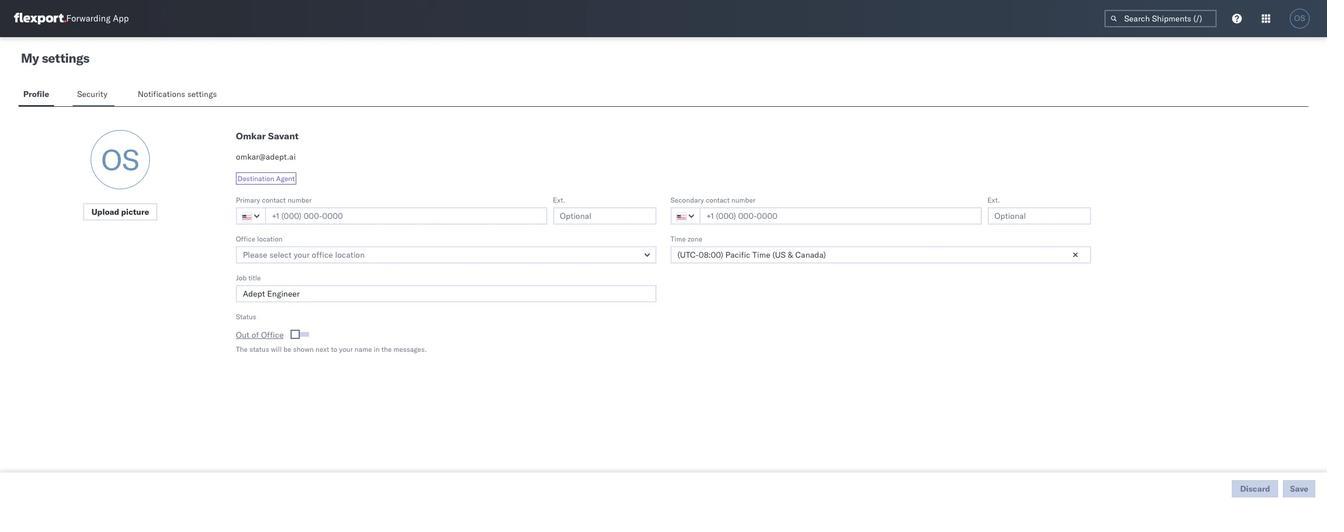 Task type: describe. For each thing, give the bounding box(es) containing it.
zone
[[688, 235, 703, 244]]

time
[[671, 235, 686, 244]]

contact for secondary
[[706, 196, 730, 205]]

ext. for primary contact number
[[553, 196, 565, 205]]

0 horizontal spatial os
[[101, 142, 140, 178]]

title
[[248, 274, 261, 282]]

(UTC-08:00) Pacific Time (US & Canada) text field
[[671, 246, 1092, 264]]

os button
[[1287, 5, 1314, 32]]

the
[[382, 345, 392, 354]]

Please select your office location text field
[[236, 246, 657, 264]]

upload picture button
[[83, 203, 157, 221]]

flexport. image
[[14, 13, 66, 24]]

ext. for secondary contact number
[[988, 196, 1000, 205]]

notifications settings button
[[133, 84, 227, 106]]

status
[[236, 313, 256, 321]]

omkar
[[236, 130, 266, 142]]

forwarding
[[66, 13, 111, 24]]

Search Shipments (/) text field
[[1105, 10, 1217, 27]]

optional telephone field for primary contact number
[[553, 208, 657, 225]]

job
[[236, 274, 247, 282]]

office location
[[236, 235, 283, 244]]

primary
[[236, 196, 260, 205]]

the status will be shown next to your name in the messages.
[[236, 345, 427, 354]]

out
[[236, 330, 250, 341]]

picture
[[121, 207, 149, 217]]

number for primary contact number
[[288, 196, 312, 205]]

out of office
[[236, 330, 284, 341]]

primary contact number
[[236, 196, 312, 205]]

notifications
[[138, 89, 185, 99]]

destination agent
[[238, 174, 295, 183]]

Job title text field
[[236, 285, 657, 303]]

profile
[[23, 89, 49, 99]]

location
[[257, 235, 283, 244]]

destination
[[238, 174, 274, 183]]

be
[[284, 345, 291, 354]]

shown
[[293, 345, 314, 354]]

time zone
[[671, 235, 703, 244]]

contact for primary
[[262, 196, 286, 205]]

security button
[[72, 84, 114, 106]]



Task type: vqa. For each thing, say whether or not it's contained in the screenshot.
left Office
yes



Task type: locate. For each thing, give the bounding box(es) containing it.
settings right notifications
[[187, 89, 217, 99]]

0 horizontal spatial number
[[288, 196, 312, 205]]

1 horizontal spatial settings
[[187, 89, 217, 99]]

0 horizontal spatial +1 (000) 000-0000 telephone field
[[265, 208, 547, 225]]

contact down destination agent
[[262, 196, 286, 205]]

omkar savant
[[236, 130, 299, 142]]

2 number from the left
[[732, 196, 756, 205]]

number right secondary
[[732, 196, 756, 205]]

1 horizontal spatial optional telephone field
[[988, 208, 1092, 225]]

forwarding app
[[66, 13, 129, 24]]

profile button
[[19, 84, 54, 106]]

0 horizontal spatial ext.
[[553, 196, 565, 205]]

settings
[[42, 50, 89, 66], [187, 89, 217, 99]]

optional telephone field for secondary contact number
[[988, 208, 1092, 225]]

+1 (000) 000-0000 telephone field
[[265, 208, 547, 225], [700, 208, 982, 225]]

name
[[355, 345, 372, 354]]

app
[[113, 13, 129, 24]]

0 vertical spatial office
[[236, 235, 255, 244]]

United States text field
[[671, 208, 701, 225]]

+1 (000) 000-0000 telephone field for primary contact number
[[265, 208, 547, 225]]

0 horizontal spatial settings
[[42, 50, 89, 66]]

office up will
[[261, 330, 284, 341]]

number for secondary contact number
[[732, 196, 756, 205]]

the
[[236, 345, 248, 354]]

secondary
[[671, 196, 704, 205]]

United States text field
[[236, 208, 266, 225]]

will
[[271, 345, 282, 354]]

status
[[250, 345, 269, 354]]

1 horizontal spatial +1 (000) 000-0000 telephone field
[[700, 208, 982, 225]]

+1 (000) 000-0000 telephone field up the (utc-08:00) pacific time (us & canada) text field
[[700, 208, 982, 225]]

0 vertical spatial os
[[1295, 14, 1306, 23]]

number
[[288, 196, 312, 205], [732, 196, 756, 205]]

office
[[236, 235, 255, 244], [261, 330, 284, 341]]

my settings
[[21, 50, 89, 66]]

0 vertical spatial settings
[[42, 50, 89, 66]]

2 +1 (000) 000-0000 telephone field from the left
[[700, 208, 982, 225]]

1 +1 (000) 000-0000 telephone field from the left
[[265, 208, 547, 225]]

savant
[[268, 130, 299, 142]]

1 vertical spatial os
[[101, 142, 140, 178]]

security
[[77, 89, 107, 99]]

os
[[1295, 14, 1306, 23], [101, 142, 140, 178]]

office down united states text field on the left top of page
[[236, 235, 255, 244]]

notifications settings
[[138, 89, 217, 99]]

settings right my
[[42, 50, 89, 66]]

Optional telephone field
[[553, 208, 657, 225], [988, 208, 1092, 225]]

number down agent
[[288, 196, 312, 205]]

+1 (000) 000-0000 telephone field for secondary contact number
[[700, 208, 982, 225]]

1 horizontal spatial ext.
[[988, 196, 1000, 205]]

settings for my settings
[[42, 50, 89, 66]]

agent
[[276, 174, 295, 183]]

None checkbox
[[293, 332, 309, 337]]

job title
[[236, 274, 261, 282]]

2 optional telephone field from the left
[[988, 208, 1092, 225]]

0 horizontal spatial contact
[[262, 196, 286, 205]]

0 horizontal spatial optional telephone field
[[553, 208, 657, 225]]

2 contact from the left
[[706, 196, 730, 205]]

1 vertical spatial settings
[[187, 89, 217, 99]]

1 vertical spatial office
[[261, 330, 284, 341]]

1 contact from the left
[[262, 196, 286, 205]]

in
[[374, 345, 380, 354]]

contact right secondary
[[706, 196, 730, 205]]

1 ext. from the left
[[553, 196, 565, 205]]

to
[[331, 345, 337, 354]]

settings for notifications settings
[[187, 89, 217, 99]]

messages.
[[394, 345, 427, 354]]

omkar@adept.ai
[[236, 152, 296, 162]]

1 horizontal spatial office
[[261, 330, 284, 341]]

of
[[252, 330, 259, 341]]

upload picture
[[91, 207, 149, 217]]

contact
[[262, 196, 286, 205], [706, 196, 730, 205]]

1 optional telephone field from the left
[[553, 208, 657, 225]]

your
[[339, 345, 353, 354]]

os inside button
[[1295, 14, 1306, 23]]

2 ext. from the left
[[988, 196, 1000, 205]]

next
[[316, 345, 329, 354]]

0 horizontal spatial office
[[236, 235, 255, 244]]

1 horizontal spatial os
[[1295, 14, 1306, 23]]

forwarding app link
[[14, 13, 129, 24]]

secondary contact number
[[671, 196, 756, 205]]

ext.
[[553, 196, 565, 205], [988, 196, 1000, 205]]

1 horizontal spatial number
[[732, 196, 756, 205]]

upload
[[91, 207, 119, 217]]

1 horizontal spatial contact
[[706, 196, 730, 205]]

+1 (000) 000-0000 telephone field up please select your office location text field at the left
[[265, 208, 547, 225]]

settings inside button
[[187, 89, 217, 99]]

my
[[21, 50, 39, 66]]

1 number from the left
[[288, 196, 312, 205]]



